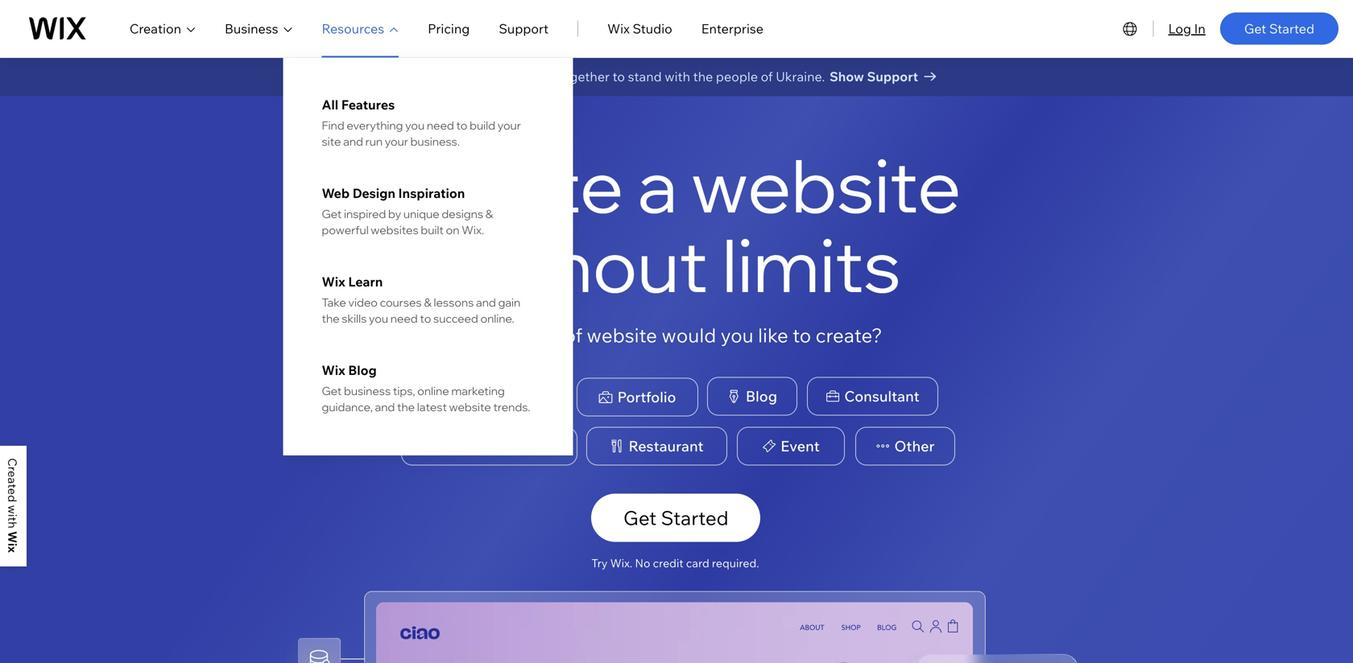Task type: locate. For each thing, give the bounding box(es) containing it.
succeed
[[433, 312, 478, 326]]

portfolio
[[617, 388, 676, 407]]

1 vertical spatial started
[[661, 506, 729, 530]]

consultant
[[844, 388, 920, 406]]

get up the no
[[623, 506, 657, 530]]

0 vertical spatial website
[[692, 140, 961, 231]]

1 horizontal spatial and
[[375, 400, 395, 414]]

1 vertical spatial blog
[[746, 388, 777, 406]]

0 horizontal spatial blog
[[348, 362, 377, 379]]

0 horizontal spatial business
[[225, 21, 278, 37]]

1 vertical spatial need
[[390, 312, 418, 326]]

designs
[[442, 207, 483, 221]]

in
[[1194, 21, 1206, 37]]

0 vertical spatial get started
[[1244, 21, 1315, 37]]

0 horizontal spatial wix.
[[462, 223, 484, 237]]

wix.
[[462, 223, 484, 237], [610, 557, 633, 571]]

get up powerful
[[322, 207, 342, 221]]

gain
[[498, 296, 521, 310]]

people
[[716, 68, 758, 85]]

0 horizontal spatial website
[[449, 400, 491, 414]]

0 vertical spatial your
[[498, 118, 521, 133]]

need down courses
[[390, 312, 418, 326]]

1 horizontal spatial of
[[761, 68, 773, 85]]

guidance,
[[322, 400, 373, 414]]

your right build on the left top of the page
[[498, 118, 521, 133]]

1 horizontal spatial support
[[867, 68, 918, 85]]

on
[[446, 223, 459, 237]]

wix. left the no
[[610, 557, 633, 571]]

1 vertical spatial website
[[587, 323, 657, 347]]

blog
[[348, 362, 377, 379], [746, 388, 777, 406]]

2 horizontal spatial and
[[476, 296, 496, 310]]

0 vertical spatial need
[[427, 118, 454, 133]]

and up online.
[[476, 296, 496, 310]]

& inside wix learn take video courses & lessons and gain the skills you need to succeed online.
[[424, 296, 432, 310]]

the inside wix learn take video courses & lessons and gain the skills you need to succeed online.
[[322, 312, 340, 326]]

1 horizontal spatial need
[[427, 118, 454, 133]]

1 vertical spatial wix.
[[610, 557, 633, 571]]

business inside business dropdown button
[[225, 21, 278, 37]]

to down courses
[[420, 312, 431, 326]]

an
[[495, 68, 510, 85]]

your right run
[[385, 135, 408, 149]]

get right 'in' on the top
[[1244, 21, 1267, 37]]

1 vertical spatial support
[[867, 68, 918, 85]]

the for wix learn
[[322, 312, 340, 326]]

all features find everything you need to build your site and run your business.
[[322, 97, 521, 149]]

& right designs
[[486, 207, 493, 221]]

video
[[348, 296, 378, 310]]

blog button
[[707, 377, 797, 416]]

to left build on the left top of the page
[[456, 118, 468, 133]]

restaurant button
[[586, 427, 727, 466]]

1 horizontal spatial get started
[[1244, 21, 1315, 37]]

0 vertical spatial wix.
[[462, 223, 484, 237]]

built
[[421, 223, 444, 237]]

blog up event button at the bottom right of page
[[746, 388, 777, 406]]

create?
[[816, 323, 883, 347]]

other button
[[855, 427, 955, 466]]

trends.
[[493, 400, 530, 414]]

glass ns.png image
[[917, 655, 1078, 664]]

get started up try wix. no credit card required.
[[623, 506, 729, 530]]

you inside wix learn take video courses & lessons and gain the skills you need to succeed online.
[[369, 312, 388, 326]]

1 vertical spatial get started
[[623, 506, 729, 530]]

0 vertical spatial of
[[761, 68, 773, 85]]

1 vertical spatial the
[[322, 312, 340, 326]]

0 horizontal spatial &
[[424, 296, 432, 310]]

log
[[1169, 21, 1191, 37]]

1 horizontal spatial blog
[[746, 388, 777, 406]]

learn
[[348, 274, 383, 290]]

0 horizontal spatial started
[[661, 506, 729, 530]]

2 vertical spatial website
[[449, 400, 491, 414]]

store
[[509, 388, 546, 406]]

1 vertical spatial wix
[[322, 274, 345, 290]]

support link
[[499, 19, 549, 38]]

get inside button
[[623, 506, 657, 530]]

your
[[498, 118, 521, 133], [385, 135, 408, 149]]

0 vertical spatial wix
[[607, 21, 630, 37]]

credit
[[653, 557, 684, 571]]

of right 'people'
[[761, 68, 773, 85]]

the right with
[[693, 68, 713, 85]]

to right like in the right of the page
[[793, 323, 811, 347]]

you down all features link
[[405, 118, 425, 133]]

web design inspiration link
[[322, 185, 534, 201]]

like
[[758, 323, 788, 347]]

get started right 'in' on the top
[[1244, 21, 1315, 37]]

2 vertical spatial wix
[[322, 362, 345, 379]]

1 horizontal spatial wix.
[[610, 557, 633, 571]]

the
[[693, 68, 713, 85], [322, 312, 340, 326], [397, 400, 415, 414]]

wix up take at top left
[[322, 274, 345, 290]]

& inside web design inspiration get inspired by unique designs & powerful websites built on wix.
[[486, 207, 493, 221]]

support up impact
[[499, 21, 549, 37]]

1 vertical spatial &
[[424, 296, 432, 310]]

0 horizontal spatial and
[[343, 135, 363, 149]]

the inside wix blog get business tips, online marketing guidance, and the latest website trends.
[[397, 400, 415, 414]]

online store button
[[419, 377, 568, 416]]

0 horizontal spatial the
[[322, 312, 340, 326]]

0 vertical spatial business
[[225, 21, 278, 37]]

1 vertical spatial business
[[498, 438, 559, 456]]

lessons
[[434, 296, 474, 310]]

1 vertical spatial and
[[476, 296, 496, 310]]

you left like in the right of the page
[[721, 323, 754, 347]]

2 horizontal spatial website
[[692, 140, 961, 231]]

started
[[1269, 21, 1315, 37], [661, 506, 729, 530]]

you inside all features find everything you need to build your site and run your business.
[[405, 118, 425, 133]]

support inside 'link'
[[867, 68, 918, 85]]

0 horizontal spatial you
[[369, 312, 388, 326]]

inspiration
[[398, 185, 465, 201]]

you
[[405, 118, 425, 133], [369, 312, 388, 326], [721, 323, 754, 347]]

show support link
[[830, 65, 951, 88]]

need up business.
[[427, 118, 454, 133]]

service business button
[[401, 427, 578, 466]]

1 horizontal spatial &
[[486, 207, 493, 221]]

wix. down designs
[[462, 223, 484, 237]]

1 vertical spatial of
[[564, 323, 582, 347]]

get inside wix blog get business tips, online marketing guidance, and the latest website trends.
[[322, 384, 342, 398]]

skills
[[342, 312, 367, 326]]

blog up business
[[348, 362, 377, 379]]

support right show
[[867, 68, 918, 85]]

business
[[225, 21, 278, 37], [498, 438, 559, 456]]

wix up guidance,
[[322, 362, 345, 379]]

wix left "studio" at left
[[607, 21, 630, 37]]

required.
[[712, 557, 759, 571]]

limits
[[722, 219, 901, 310]]

2 horizontal spatial the
[[693, 68, 713, 85]]

0 vertical spatial &
[[486, 207, 493, 221]]

all features link
[[322, 97, 534, 113]]

you down "video"
[[369, 312, 388, 326]]

0 vertical spatial and
[[343, 135, 363, 149]]

wix learn take video courses & lessons and gain the skills you need to succeed online.
[[322, 274, 521, 326]]

together
[[557, 68, 610, 85]]

2 vertical spatial the
[[397, 400, 415, 414]]

1 horizontal spatial started
[[1269, 21, 1315, 37]]

1 horizontal spatial the
[[397, 400, 415, 414]]

1 horizontal spatial website
[[587, 323, 657, 347]]

online
[[461, 388, 506, 406]]

and inside wix learn take video courses & lessons and gain the skills you need to succeed online.
[[476, 296, 496, 310]]

need
[[427, 118, 454, 133], [390, 312, 418, 326]]

blog inside button
[[746, 388, 777, 406]]

0 vertical spatial support
[[499, 21, 549, 37]]

and
[[343, 135, 363, 149], [476, 296, 496, 310], [375, 400, 395, 414]]

1 horizontal spatial business
[[498, 438, 559, 456]]

of right kind
[[564, 323, 582, 347]]

find
[[322, 118, 344, 133]]

1 vertical spatial your
[[385, 135, 408, 149]]

website
[[692, 140, 961, 231], [587, 323, 657, 347], [449, 400, 491, 414]]

2 vertical spatial and
[[375, 400, 395, 414]]

the down take at top left
[[322, 312, 340, 326]]

tips,
[[393, 384, 415, 398]]

&
[[486, 207, 493, 221], [424, 296, 432, 310]]

inspired
[[344, 207, 386, 221]]

take
[[322, 296, 346, 310]]

wix inside wix blog get business tips, online marketing guidance, and the latest website trends.
[[322, 362, 345, 379]]

wix inside wix learn take video courses & lessons and gain the skills you need to succeed online.
[[322, 274, 345, 290]]

and left run
[[343, 135, 363, 149]]

ukraine.
[[776, 68, 825, 85]]

and down business
[[375, 400, 395, 414]]

& down "wix learn" link on the left
[[424, 296, 432, 310]]

1 horizontal spatial you
[[405, 118, 425, 133]]

event button
[[737, 427, 845, 466]]

0 vertical spatial blog
[[348, 362, 377, 379]]

studio
[[633, 21, 672, 37]]

restaurant
[[629, 438, 704, 456]]

get
[[1244, 21, 1267, 37], [322, 207, 342, 221], [322, 384, 342, 398], [623, 506, 657, 530]]

get up guidance,
[[322, 384, 342, 398]]

0 horizontal spatial get started
[[623, 506, 729, 530]]

the down tips,
[[397, 400, 415, 414]]

build
[[470, 118, 495, 133]]

0 horizontal spatial need
[[390, 312, 418, 326]]

all
[[322, 97, 338, 113]]

to inside wix learn take video courses & lessons and gain the skills you need to succeed online.
[[420, 312, 431, 326]]

portfolio button
[[577, 378, 698, 417]]

websites
[[371, 223, 419, 237]]



Task type: vqa. For each thing, say whether or not it's contained in the screenshot.
& within Web Design Inspiration Get inspired by unique designs & powerful websites built on Wix.
yes



Task type: describe. For each thing, give the bounding box(es) containing it.
show
[[830, 68, 864, 85]]

service
[[444, 438, 495, 456]]

courses
[[380, 296, 422, 310]]

get started inside button
[[623, 506, 729, 530]]

enterprise
[[701, 21, 764, 37]]

1 horizontal spatial your
[[498, 118, 521, 133]]

pricing link
[[428, 19, 470, 38]]

get started button
[[591, 494, 760, 542]]

need inside wix learn take video courses & lessons and gain the skills you need to succeed online.
[[390, 312, 418, 326]]

0 vertical spatial started
[[1269, 21, 1315, 37]]

online store
[[461, 388, 546, 406]]

blog inside wix blog get business tips, online marketing guidance, and the latest website trends.
[[348, 362, 377, 379]]

get inside web design inspiration get inspired by unique designs & powerful websites built on wix.
[[322, 207, 342, 221]]

language selector, english selected image
[[1121, 19, 1140, 38]]

event
[[781, 438, 820, 456]]

wix. inside web design inspiration get inspired by unique designs & powerful websites built on wix.
[[462, 223, 484, 237]]

creation
[[130, 21, 181, 37]]

wix blog link
[[322, 362, 534, 379]]

run
[[365, 135, 383, 149]]

everything
[[347, 118, 403, 133]]

card
[[686, 557, 709, 571]]

need inside all features find everything you need to build your site and run your business.
[[427, 118, 454, 133]]

enterprise link
[[701, 19, 764, 38]]

and inside all features find everything you need to build your site and run your business.
[[343, 135, 363, 149]]

latest
[[417, 400, 447, 414]]

business button
[[225, 19, 293, 38]]

wix for wix learn take video courses & lessons and gain the skills you need to succeed online.
[[322, 274, 345, 290]]

business inside service business 'button'
[[498, 438, 559, 456]]

to inside all features find everything you need to build your site and run your business.
[[456, 118, 468, 133]]

wix for wix studio
[[607, 21, 630, 37]]

try
[[592, 557, 608, 571]]

unique
[[403, 207, 439, 221]]

0 horizontal spatial support
[[499, 21, 549, 37]]

design
[[353, 185, 395, 201]]

created with wix image
[[8, 459, 17, 553]]

business
[[344, 384, 391, 398]]

resources
[[322, 21, 384, 37]]

and inside wix blog get business tips, online marketing guidance, and the latest website trends.
[[375, 400, 395, 414]]

consultant button
[[807, 377, 938, 416]]

let's
[[429, 68, 457, 85]]

web
[[322, 185, 350, 201]]

marketing
[[451, 384, 505, 398]]

0 horizontal spatial of
[[564, 323, 582, 347]]

resources group
[[283, 58, 573, 456]]

started inside button
[[661, 506, 729, 530]]

website inside wix blog get business tips, online marketing guidance, and the latest website trends.
[[449, 400, 491, 414]]

create
[[390, 140, 624, 231]]

pricing
[[428, 21, 470, 37]]

make
[[460, 68, 492, 85]]

web design inspiration get inspired by unique designs & powerful websites built on wix.
[[322, 185, 493, 237]]

website inside create a website without limits
[[692, 140, 961, 231]]

wix studio link
[[607, 19, 672, 38]]

business.
[[410, 135, 460, 149]]

online.
[[480, 312, 514, 326]]

service business
[[444, 438, 559, 456]]

wix learn link
[[322, 274, 534, 290]]

2 horizontal spatial you
[[721, 323, 754, 347]]

wix blog get business tips, online marketing guidance, and the latest website trends.
[[322, 362, 530, 414]]

powerful
[[322, 223, 369, 237]]

features
[[341, 97, 395, 113]]

get started link
[[1220, 12, 1339, 45]]

no
[[635, 557, 650, 571]]

wix studio
[[607, 21, 672, 37]]

by
[[388, 207, 401, 221]]

log in link
[[1169, 19, 1206, 38]]

show support
[[830, 68, 918, 85]]

log in
[[1169, 21, 1206, 37]]

the for wix blog
[[397, 400, 415, 414]]

what kind of website would you like to create?
[[468, 323, 883, 347]]

with
[[665, 68, 690, 85]]

creation button
[[130, 19, 196, 38]]

what
[[468, 323, 517, 347]]

without
[[451, 219, 708, 310]]

other
[[895, 437, 935, 456]]

to left stand
[[613, 68, 625, 85]]

let's make an impact together to stand with the people of ukraine.
[[429, 68, 825, 85]]

impact
[[513, 68, 555, 85]]

kind
[[521, 323, 560, 347]]

wix for wix blog get business tips, online marketing guidance, and the latest website trends.
[[322, 362, 345, 379]]

online
[[417, 384, 449, 398]]

0 horizontal spatial your
[[385, 135, 408, 149]]

site
[[322, 135, 341, 149]]

a
[[638, 140, 678, 231]]

create a website without limits
[[390, 140, 961, 310]]

try wix. no credit card required.
[[592, 557, 759, 571]]

0 vertical spatial the
[[693, 68, 713, 85]]



